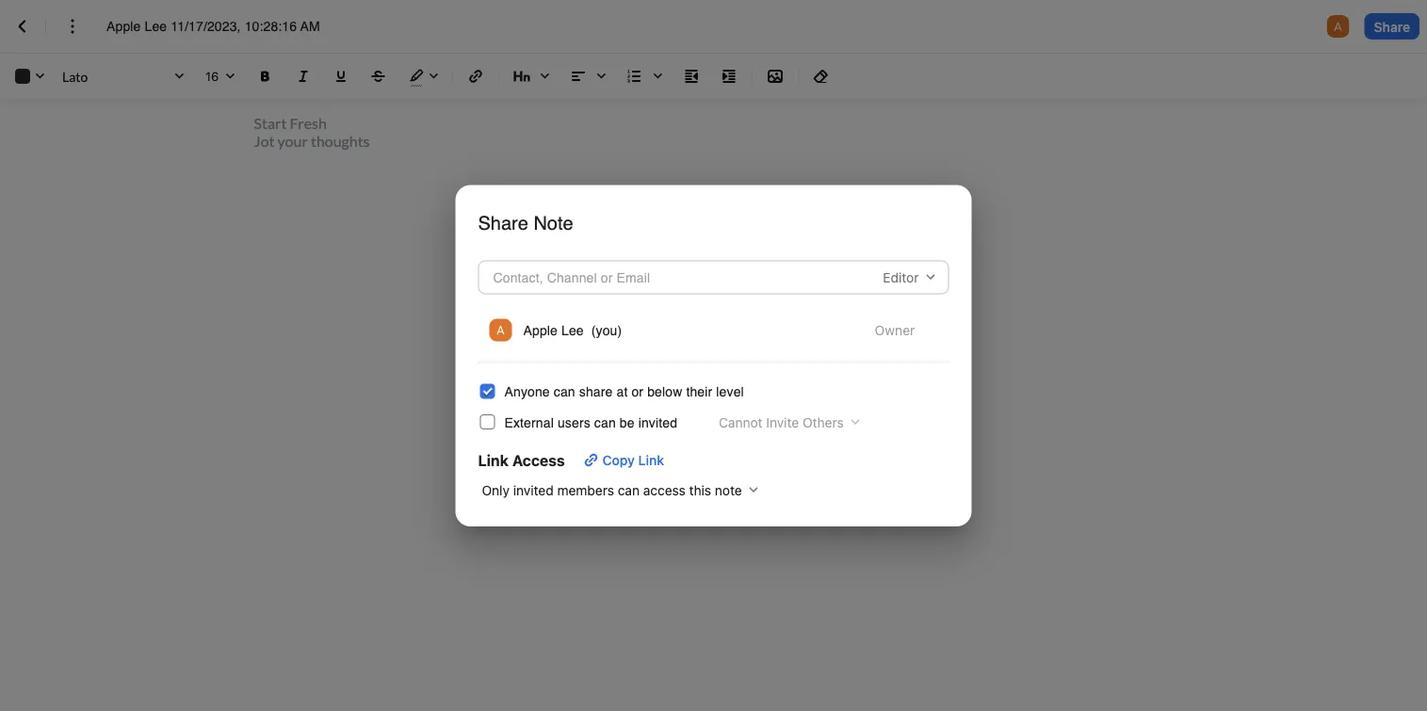 Task type: locate. For each thing, give the bounding box(es) containing it.
0 horizontal spatial can
[[554, 385, 576, 400]]

invited right be
[[639, 415, 678, 430]]

1 vertical spatial share
[[478, 212, 529, 234]]

link up the only
[[478, 452, 509, 470]]

external
[[505, 415, 554, 430]]

1 horizontal spatial can
[[595, 415, 616, 430]]

anyone can share at or below their level
[[505, 385, 744, 400]]

1 vertical spatial invited
[[513, 483, 554, 498]]

can left be
[[595, 415, 616, 430]]

0 horizontal spatial invited
[[513, 483, 554, 498]]

anyone
[[505, 385, 550, 400]]

0 vertical spatial share
[[1375, 19, 1411, 34]]

2 vertical spatial can
[[618, 483, 640, 498]]

bold image
[[254, 65, 277, 88]]

link access
[[478, 452, 565, 470]]

link image
[[465, 65, 487, 88]]

this
[[690, 483, 712, 498]]

insert image image
[[764, 65, 787, 88]]

1 vertical spatial can
[[595, 415, 616, 430]]

invited inside "dropdown button"
[[513, 483, 554, 498]]

invited
[[639, 415, 678, 430], [513, 483, 554, 498]]

cannot
[[719, 415, 763, 430]]

editor
[[884, 269, 919, 285]]

apple
[[524, 323, 558, 338]]

copy link button
[[573, 447, 672, 474]]

link
[[478, 452, 509, 470], [639, 453, 665, 468]]

share inside button
[[1375, 19, 1411, 34]]

note
[[534, 212, 574, 234]]

0 vertical spatial invited
[[639, 415, 678, 430]]

increase indent image
[[718, 65, 741, 88]]

external users can be invited
[[505, 415, 678, 430]]

1 horizontal spatial invited
[[639, 415, 678, 430]]

others
[[803, 415, 844, 430]]

color image
[[8, 61, 51, 91]]

1 vertical spatial apple lee image
[[490, 319, 512, 342]]

level
[[717, 385, 744, 400]]

share inside dialog
[[478, 212, 529, 234]]

0 horizontal spatial apple lee image
[[490, 319, 512, 342]]

1 horizontal spatial link
[[639, 453, 665, 468]]

0 vertical spatial can
[[554, 385, 576, 400]]

underline image
[[330, 65, 353, 88]]

None text field
[[107, 17, 343, 36]]

apple lee image left "share" button on the right of page
[[1328, 15, 1350, 38]]

share
[[1375, 19, 1411, 34], [478, 212, 529, 234]]

apple lee image inside owner menu item
[[490, 319, 512, 342]]

can down copy link
[[618, 483, 640, 498]]

link inside button
[[639, 453, 665, 468]]

invited down access
[[513, 483, 554, 498]]

users
[[558, 415, 591, 430]]

lee
[[562, 323, 584, 338]]

apple lee image
[[1328, 15, 1350, 38], [490, 319, 512, 342]]

0 horizontal spatial share
[[478, 212, 529, 234]]

link right copy
[[639, 453, 665, 468]]

note
[[715, 483, 742, 498]]

1 horizontal spatial apple lee image
[[1328, 15, 1350, 38]]

apple lee image left apple
[[490, 319, 512, 342]]

(you)
[[592, 323, 622, 338]]

font image
[[58, 61, 190, 91]]

can
[[554, 385, 576, 400], [595, 415, 616, 430], [618, 483, 640, 498]]

copy link
[[603, 453, 665, 468]]

clear style image
[[811, 65, 833, 88]]

can inside "only invited members can access this note" "dropdown button"
[[618, 483, 640, 498]]

can left the share
[[554, 385, 576, 400]]

access
[[513, 452, 565, 470]]

owner button
[[864, 317, 938, 344]]

more image
[[61, 15, 84, 38]]

1 horizontal spatial share
[[1375, 19, 1411, 34]]

at
[[617, 385, 628, 400]]

2 horizontal spatial can
[[618, 483, 640, 498]]



Task type: vqa. For each thing, say whether or not it's contained in the screenshot.
Share Note the "Share"
yes



Task type: describe. For each thing, give the bounding box(es) containing it.
their
[[687, 385, 713, 400]]

open image
[[219, 65, 241, 88]]

access
[[644, 483, 686, 498]]

editor button
[[872, 264, 942, 291]]

text highlight image
[[402, 61, 445, 91]]

share for share note
[[478, 212, 529, 234]]

0 horizontal spatial link
[[478, 452, 509, 470]]

share note dialog
[[456, 185, 972, 527]]

share for share
[[1375, 19, 1411, 34]]

owner menu item
[[486, 313, 942, 347]]

only invited members can access this note
[[482, 483, 742, 498]]

apple lee (you)
[[524, 323, 622, 338]]

only
[[482, 483, 510, 498]]

strikethrough image
[[368, 65, 390, 88]]

or
[[632, 385, 644, 400]]

italic image
[[292, 65, 315, 88]]

invite
[[767, 415, 799, 430]]

share
[[579, 385, 613, 400]]

cannot invite others
[[719, 415, 844, 430]]

list image
[[620, 61, 669, 91]]

only invited members can access this note button
[[478, 478, 765, 504]]

all notes image
[[11, 15, 34, 38]]

cannot invite others button
[[708, 410, 867, 436]]

copy
[[603, 453, 635, 468]]

share button
[[1365, 13, 1420, 40]]

below
[[648, 385, 683, 400]]

0 vertical spatial apple lee image
[[1328, 15, 1350, 38]]

share note
[[478, 212, 574, 234]]

heading image
[[507, 61, 556, 91]]

members
[[558, 483, 614, 498]]

be
[[620, 415, 635, 430]]

text align image
[[564, 61, 613, 91]]

owner
[[875, 322, 916, 338]]

decrease indent image
[[681, 65, 703, 88]]

Contact, Channel or Email text field
[[490, 264, 825, 291]]



